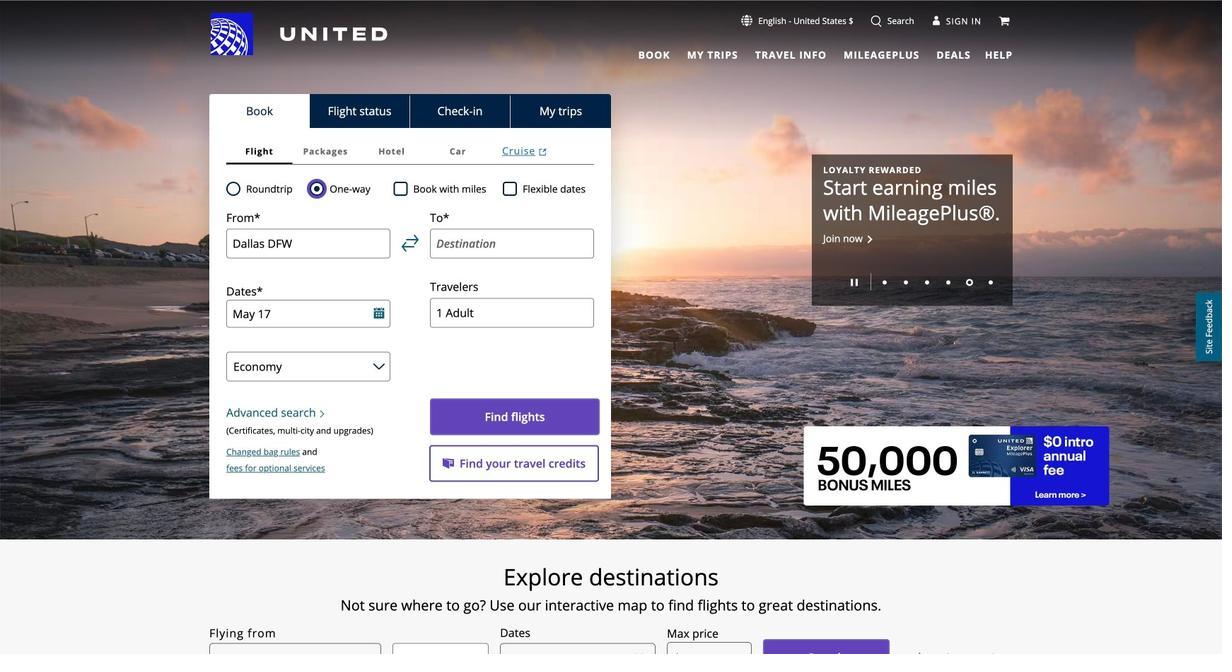 Task type: describe. For each thing, give the bounding box(es) containing it.
book with miles element
[[394, 180, 503, 197]]

slide 2 of 6 image
[[904, 280, 909, 285]]

2 vertical spatial tab list
[[226, 138, 594, 165]]

please enter the max price in the input text or tab to access the slider to set the max price. element
[[667, 626, 719, 643]]

Depart text field
[[226, 300, 391, 328]]

slide 3 of 6 image
[[926, 280, 930, 285]]

one way flight search element
[[324, 180, 371, 197]]

carousel buttons element
[[824, 269, 1002, 295]]

slide 4 of 6 image
[[947, 280, 951, 285]]

united logo link to homepage image
[[211, 13, 388, 55]]

round trip flight search element
[[241, 180, 293, 197]]

0 vertical spatial tab list
[[630, 42, 974, 63]]

pause image
[[851, 279, 858, 286]]



Task type: locate. For each thing, give the bounding box(es) containing it.
slide 6 of 6 image
[[989, 280, 994, 285]]

tab list
[[630, 42, 974, 63], [209, 94, 611, 128], [226, 138, 594, 165]]

currently in english united states	$ enter to change image
[[742, 15, 753, 26]]

flying from element
[[209, 625, 276, 642]]

not sure where to go? use our interactive map to find flights to great destinations. element
[[128, 597, 1095, 614]]

Origin text field
[[226, 229, 391, 259]]

slide 5 of 6 image
[[967, 279, 974, 286]]

Destination text field
[[430, 229, 594, 259]]

main content
[[0, 1, 1223, 655]]

reverse origin and destination image
[[402, 235, 419, 252]]

slide 1 of 6 image
[[883, 280, 887, 285]]

1 vertical spatial tab list
[[209, 94, 611, 128]]

view cart, click to view list of recently searched saved trips. image
[[999, 15, 1011, 27]]

explore destinations element
[[128, 563, 1095, 592]]

navigation
[[0, 12, 1223, 63]]

None text field
[[667, 643, 752, 655]]



